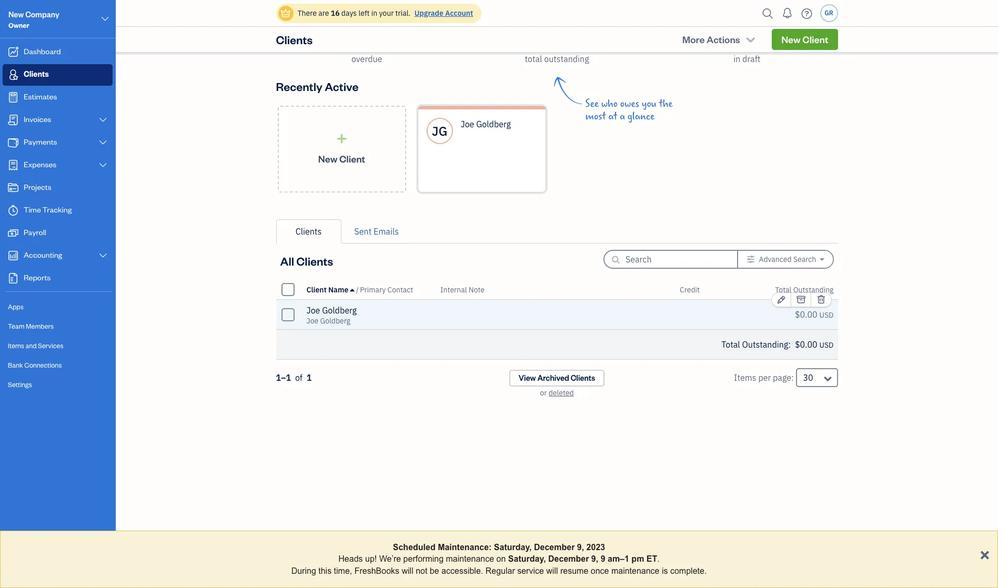 Task type: describe. For each thing, give the bounding box(es) containing it.
am–1
[[608, 555, 629, 564]]

$0 for $0 total outstanding
[[545, 25, 569, 50]]

payments link
[[3, 132, 113, 154]]

caretdown image
[[820, 255, 824, 264]]

reports link
[[3, 268, 113, 289]]

1 horizontal spatial new
[[318, 152, 338, 164]]

of
[[295, 373, 303, 383]]

0 horizontal spatial new client
[[318, 152, 365, 164]]

the
[[659, 98, 673, 110]]

:
[[788, 339, 791, 350]]

chart image
[[7, 250, 19, 261]]

view archived clients or deleted
[[519, 373, 595, 398]]

view
[[519, 373, 536, 383]]

joe goldberg
[[461, 119, 511, 129]]

clients up all clients
[[296, 226, 322, 237]]

.
[[657, 555, 660, 564]]

settings
[[8, 380, 32, 389]]

total for total outstanding
[[775, 285, 792, 294]]

or
[[540, 388, 547, 398]]

outstanding for total outstanding : $0.00 usd
[[742, 339, 788, 350]]

on
[[497, 555, 506, 564]]

page:
[[773, 373, 794, 383]]

items per page:
[[734, 373, 794, 383]]

1 vertical spatial december
[[548, 555, 589, 564]]

1
[[307, 373, 312, 383]]

services
[[38, 342, 63, 350]]

more actions button
[[673, 29, 766, 50]]

apps
[[8, 303, 24, 311]]

joe for joe goldberg joe goldberg
[[307, 305, 320, 316]]

report image
[[7, 273, 19, 284]]

caretup image
[[350, 285, 354, 294]]

there are 16 days left in your trial. upgrade account
[[298, 8, 473, 18]]

search
[[793, 255, 816, 264]]

clients inside view archived clients or deleted
[[571, 373, 595, 383]]

invoices
[[24, 114, 51, 124]]

overdue
[[352, 54, 382, 64]]

chevron large down image
[[98, 138, 108, 147]]

primary
[[360, 285, 386, 294]]

1 $0.00 from the top
[[795, 309, 818, 320]]

internal
[[440, 285, 467, 294]]

deleted
[[549, 388, 574, 398]]

freshbooks
[[355, 567, 399, 576]]

is
[[662, 567, 668, 576]]

0 horizontal spatial new client link
[[278, 106, 406, 193]]

accounting link
[[3, 245, 113, 267]]

company
[[25, 9, 59, 19]]

you
[[642, 98, 657, 110]]

invoices link
[[3, 109, 113, 131]]

× button
[[980, 544, 990, 563]]

time tracking
[[24, 205, 72, 215]]

/
[[356, 285, 359, 294]]

2 will from the left
[[546, 567, 558, 576]]

usd inside $0.00 usd
[[820, 310, 834, 320]]

upgrade account link
[[412, 8, 473, 18]]

project image
[[7, 183, 19, 193]]

connections
[[24, 361, 62, 369]]

days
[[341, 8, 357, 18]]

upgrade
[[415, 8, 443, 18]]

maintenance:
[[438, 543, 492, 552]]

sent
[[354, 226, 372, 237]]

items and services
[[8, 342, 63, 350]]

projects
[[24, 182, 51, 192]]

1 horizontal spatial maintenance
[[611, 567, 660, 576]]

sent emails link
[[341, 219, 412, 244]]

owner
[[8, 21, 29, 29]]

credit link
[[680, 285, 700, 294]]

deleted link
[[549, 388, 574, 398]]

0 horizontal spatial 9,
[[577, 543, 584, 552]]

sent emails
[[354, 226, 399, 237]]

new inside new company owner
[[8, 9, 24, 19]]

estimates link
[[3, 87, 113, 108]]

16
[[331, 8, 340, 18]]

0 horizontal spatial maintenance
[[446, 555, 494, 564]]

up!
[[365, 555, 377, 564]]

members
[[26, 322, 54, 330]]

accessible.
[[442, 567, 483, 576]]

edit image
[[777, 294, 786, 306]]

2 horizontal spatial new
[[781, 33, 801, 45]]

2 $0.00 from the top
[[795, 339, 818, 350]]

client name link
[[307, 285, 356, 294]]

projects link
[[3, 177, 113, 199]]

et
[[647, 555, 657, 564]]

client image
[[7, 69, 19, 80]]

not
[[416, 567, 428, 576]]

go to help image
[[799, 6, 815, 21]]

items for items and services
[[8, 342, 24, 350]]

payroll
[[24, 227, 46, 237]]

30
[[803, 373, 813, 383]]

tracking
[[42, 205, 72, 215]]

joe goldberg joe goldberg
[[307, 305, 357, 326]]

2 vertical spatial goldberg
[[320, 316, 350, 326]]

bank connections link
[[3, 356, 113, 375]]

primary contact
[[360, 285, 413, 294]]

1–1 of 1
[[276, 373, 312, 383]]

invoice image
[[7, 115, 19, 125]]

in inside $0 in draft
[[734, 54, 741, 64]]

1 vertical spatial saturday,
[[508, 555, 546, 564]]

all clients
[[280, 253, 333, 268]]

there
[[298, 8, 317, 18]]

money image
[[7, 228, 19, 238]]

items and services link
[[3, 337, 113, 355]]

time,
[[334, 567, 352, 576]]

chevron large down image for expenses
[[98, 161, 108, 169]]

note
[[469, 285, 485, 294]]

0 vertical spatial client
[[803, 33, 829, 45]]

more
[[682, 33, 705, 45]]

1 will from the left
[[402, 567, 413, 576]]

expense image
[[7, 160, 19, 170]]

payroll link
[[3, 223, 113, 244]]

recently
[[276, 79, 322, 94]]

estimate image
[[7, 92, 19, 103]]

search image
[[760, 6, 776, 21]]

advanced
[[759, 255, 792, 264]]

advanced search
[[759, 255, 816, 264]]



Task type: locate. For each thing, give the bounding box(es) containing it.
chevron large down image for invoices
[[98, 116, 108, 124]]

draft
[[743, 54, 761, 64]]

0 vertical spatial saturday,
[[494, 543, 532, 552]]

are
[[318, 8, 329, 18]]

0 vertical spatial new client link
[[772, 29, 838, 50]]

1 vertical spatial outstanding
[[742, 339, 788, 350]]

notifications image
[[779, 3, 796, 24]]

0 horizontal spatial outstanding
[[742, 339, 788, 350]]

0 vertical spatial clients link
[[3, 64, 113, 86]]

team
[[8, 322, 25, 330]]

$0 inside $0 in draft
[[735, 25, 760, 50]]

client left name
[[307, 285, 327, 294]]

clients up the deleted link
[[571, 373, 595, 383]]

account
[[445, 8, 473, 18]]

Search text field
[[626, 251, 720, 268]]

clients link down dashboard link
[[3, 64, 113, 86]]

1 vertical spatial client
[[339, 152, 365, 164]]

dashboard link
[[3, 42, 113, 63]]

1 vertical spatial new client
[[318, 152, 365, 164]]

usd inside total outstanding : $0.00 usd
[[820, 340, 834, 350]]

regular
[[486, 567, 515, 576]]

contact
[[388, 285, 413, 294]]

new down notifications image
[[781, 33, 801, 45]]

client name
[[307, 285, 348, 294]]

new client link
[[772, 29, 838, 50], [278, 106, 406, 193]]

items left 'per'
[[734, 373, 756, 383]]

see who owes you the most at a glance
[[585, 98, 673, 123]]

1 horizontal spatial clients link
[[276, 219, 341, 244]]

chevrondown image
[[745, 34, 757, 45]]

new client down plus icon
[[318, 152, 365, 164]]

0 horizontal spatial total
[[722, 339, 740, 350]]

items for items per page:
[[734, 373, 756, 383]]

chevron large down image inside "accounting" "link"
[[98, 252, 108, 260]]

performing
[[403, 555, 444, 564]]

who
[[601, 98, 618, 110]]

all
[[280, 253, 294, 268]]

Items per page: field
[[796, 368, 838, 387]]

new up the owner
[[8, 9, 24, 19]]

9, left 2023
[[577, 543, 584, 552]]

delete image
[[817, 294, 826, 306]]

1–1
[[276, 373, 291, 383]]

in right the left
[[371, 8, 377, 18]]

team members
[[8, 322, 54, 330]]

1 vertical spatial clients link
[[276, 219, 341, 244]]

$0 inside $0 overdue
[[354, 25, 379, 50]]

2 horizontal spatial $0
[[735, 25, 760, 50]]

new company owner
[[8, 9, 59, 29]]

9, left 9
[[591, 555, 598, 564]]

service
[[517, 567, 544, 576]]

1 vertical spatial in
[[734, 54, 741, 64]]

$0.00
[[795, 309, 818, 320], [795, 339, 818, 350]]

× dialog
[[0, 531, 998, 588]]

estimates
[[24, 92, 57, 102]]

scheduled maintenance: saturday, december 9, 2023 heads up! we're performing maintenance on saturday, december 9, 9 am–1 pm et . during this time, freshbooks will not be accessible. regular service will resume once maintenance is complete.
[[291, 543, 707, 576]]

usd down $0.00 usd
[[820, 340, 834, 350]]

total
[[525, 54, 542, 64]]

outstanding
[[544, 54, 589, 64]]

0 vertical spatial joe
[[461, 119, 474, 129]]

dashboard
[[24, 46, 61, 56]]

internal note
[[440, 285, 485, 294]]

new client down go to help image at the top right of page
[[781, 33, 829, 45]]

timer image
[[7, 205, 19, 216]]

0 vertical spatial 9,
[[577, 543, 584, 552]]

main element
[[0, 0, 142, 588]]

clients link up all clients
[[276, 219, 341, 244]]

outstanding
[[793, 285, 834, 294], [742, 339, 788, 350]]

9
[[601, 555, 605, 564]]

$0.00 down archive image
[[795, 309, 818, 320]]

accounting
[[24, 250, 62, 260]]

advanced search button
[[738, 251, 833, 268]]

client down go to help image at the top right of page
[[803, 33, 829, 45]]

0 horizontal spatial in
[[371, 8, 377, 18]]

0 vertical spatial in
[[371, 8, 377, 18]]

0 vertical spatial december
[[534, 543, 575, 552]]

0 vertical spatial usd
[[820, 310, 834, 320]]

actions
[[707, 33, 740, 45]]

once
[[591, 567, 609, 576]]

clients up estimates
[[24, 69, 49, 79]]

1 vertical spatial 9,
[[591, 555, 598, 564]]

crown image
[[280, 8, 291, 19]]

1 horizontal spatial $0
[[545, 25, 569, 50]]

usd down delete image
[[820, 310, 834, 320]]

clients inside main element
[[24, 69, 49, 79]]

saturday, up "on"
[[494, 543, 532, 552]]

will
[[402, 567, 413, 576], [546, 567, 558, 576]]

most
[[585, 111, 606, 123]]

emails
[[374, 226, 399, 237]]

1 horizontal spatial will
[[546, 567, 558, 576]]

1 vertical spatial new
[[781, 33, 801, 45]]

items inside main element
[[8, 342, 24, 350]]

items left and in the bottom left of the page
[[8, 342, 24, 350]]

0 vertical spatial total
[[775, 285, 792, 294]]

reports
[[24, 273, 51, 283]]

1 horizontal spatial new client
[[781, 33, 829, 45]]

2 vertical spatial client
[[307, 285, 327, 294]]

bank connections
[[8, 361, 62, 369]]

0 vertical spatial new client
[[781, 33, 829, 45]]

and
[[25, 342, 37, 350]]

2 vertical spatial new
[[318, 152, 338, 164]]

0 horizontal spatial client
[[307, 285, 327, 294]]

0 horizontal spatial $0
[[354, 25, 379, 50]]

$0 up overdue
[[354, 25, 379, 50]]

1 vertical spatial maintenance
[[611, 567, 660, 576]]

0 vertical spatial outstanding
[[793, 285, 834, 294]]

1 horizontal spatial outstanding
[[793, 285, 834, 294]]

total up items per page:
[[722, 339, 740, 350]]

$0 up outstanding
[[545, 25, 569, 50]]

$0 inside $0 total outstanding
[[545, 25, 569, 50]]

usd
[[820, 310, 834, 320], [820, 340, 834, 350]]

total outstanding link
[[775, 285, 834, 294]]

settings image
[[747, 255, 755, 264]]

archived
[[537, 373, 569, 383]]

client
[[803, 33, 829, 45], [339, 152, 365, 164], [307, 285, 327, 294]]

chevron large down image inside invoices link
[[98, 116, 108, 124]]

9,
[[577, 543, 584, 552], [591, 555, 598, 564]]

plus image
[[336, 133, 348, 144]]

1 horizontal spatial items
[[734, 373, 756, 383]]

2 vertical spatial joe
[[307, 316, 318, 326]]

1 horizontal spatial in
[[734, 54, 741, 64]]

total outstanding : $0.00 usd
[[722, 339, 834, 350]]

total outstanding
[[775, 285, 834, 294]]

bank
[[8, 361, 23, 369]]

$0.00 right ':'
[[795, 339, 818, 350]]

×
[[980, 544, 990, 563]]

time
[[24, 205, 41, 215]]

will right service
[[546, 567, 558, 576]]

outstanding up 'per'
[[742, 339, 788, 350]]

$0 for $0 overdue
[[354, 25, 379, 50]]

1 vertical spatial usd
[[820, 340, 834, 350]]

joe for joe goldberg
[[461, 119, 474, 129]]

outstanding for total outstanding
[[793, 285, 834, 294]]

will left not
[[402, 567, 413, 576]]

0 vertical spatial $0.00
[[795, 309, 818, 320]]

chevron large down image for accounting
[[98, 252, 108, 260]]

2 $0 from the left
[[545, 25, 569, 50]]

0 horizontal spatial clients link
[[3, 64, 113, 86]]

3 $0 from the left
[[735, 25, 760, 50]]

we're
[[379, 555, 401, 564]]

1 vertical spatial $0.00
[[795, 339, 818, 350]]

$0 up draft
[[735, 25, 760, 50]]

0 horizontal spatial will
[[402, 567, 413, 576]]

clients right all
[[296, 253, 333, 268]]

maintenance down the maintenance:
[[446, 555, 494, 564]]

maintenance down the pm
[[611, 567, 660, 576]]

saturday, up service
[[508, 555, 546, 564]]

archive image
[[797, 294, 806, 306]]

0 vertical spatial goldberg
[[476, 119, 511, 129]]

new client
[[781, 33, 829, 45], [318, 152, 365, 164]]

total left archive image
[[775, 285, 792, 294]]

in left draft
[[734, 54, 741, 64]]

time tracking link
[[3, 200, 113, 222]]

0 vertical spatial new
[[8, 9, 24, 19]]

1 usd from the top
[[820, 310, 834, 320]]

1 vertical spatial new client link
[[278, 106, 406, 193]]

2 horizontal spatial client
[[803, 33, 829, 45]]

1 horizontal spatial 9,
[[591, 555, 598, 564]]

1 horizontal spatial total
[[775, 285, 792, 294]]

0 vertical spatial items
[[8, 342, 24, 350]]

1 vertical spatial goldberg
[[322, 305, 357, 316]]

2023
[[587, 543, 605, 552]]

1 vertical spatial joe
[[307, 305, 320, 316]]

outstanding up $0.00 usd
[[793, 285, 834, 294]]

$0.00 usd
[[795, 309, 834, 320]]

clients down crown image
[[276, 32, 313, 47]]

new down plus icon
[[318, 152, 338, 164]]

goldberg for joe goldberg
[[476, 119, 511, 129]]

credit
[[680, 285, 700, 294]]

expenses link
[[3, 155, 113, 176]]

0 horizontal spatial items
[[8, 342, 24, 350]]

total for total outstanding : $0.00 usd
[[722, 339, 740, 350]]

a
[[620, 111, 625, 123]]

complete.
[[670, 567, 707, 576]]

your
[[379, 8, 394, 18]]

1 horizontal spatial new client link
[[772, 29, 838, 50]]

2 usd from the top
[[820, 340, 834, 350]]

0 horizontal spatial new
[[8, 9, 24, 19]]

$0
[[354, 25, 379, 50], [545, 25, 569, 50], [735, 25, 760, 50]]

chevron large down image
[[100, 13, 110, 25], [98, 116, 108, 124], [98, 161, 108, 169], [98, 252, 108, 260]]

name
[[328, 285, 348, 294]]

goldberg for joe goldberg joe goldberg
[[322, 305, 357, 316]]

dashboard image
[[7, 47, 19, 57]]

$0 for $0 in draft
[[735, 25, 760, 50]]

payment image
[[7, 137, 19, 148]]

1 $0 from the left
[[354, 25, 379, 50]]

owes
[[620, 98, 639, 110]]

1 vertical spatial total
[[722, 339, 740, 350]]

client down plus icon
[[339, 152, 365, 164]]

1 vertical spatial items
[[734, 373, 756, 383]]

in
[[371, 8, 377, 18], [734, 54, 741, 64]]

$0 overdue
[[352, 25, 382, 64]]

1 horizontal spatial client
[[339, 152, 365, 164]]

0 vertical spatial maintenance
[[446, 555, 494, 564]]



Task type: vqa. For each thing, say whether or not it's contained in the screenshot.
Other to the top
no



